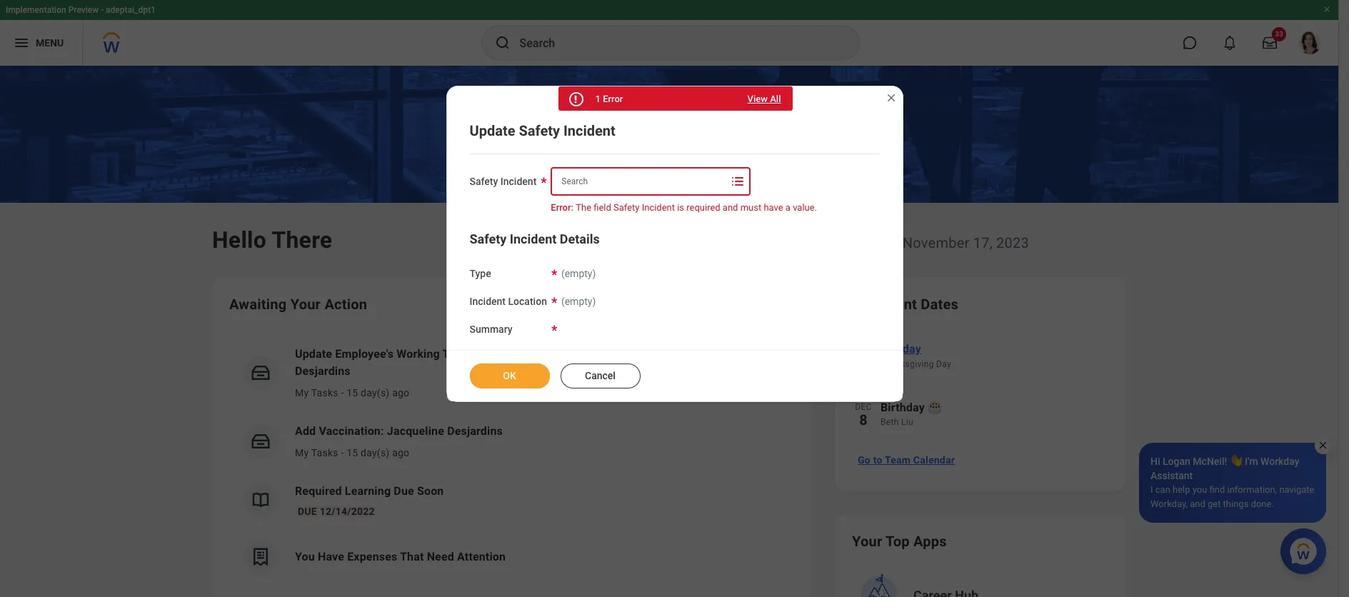 Task type: vqa. For each thing, say whether or not it's contained in the screenshot.
The Birthday
yes



Task type: locate. For each thing, give the bounding box(es) containing it.
need
[[427, 550, 454, 564]]

add
[[295, 424, 316, 438]]

find
[[1210, 484, 1225, 495]]

done.
[[1251, 499, 1274, 509]]

implementation
[[6, 5, 66, 15]]

logan
[[1163, 456, 1191, 467]]

safety inside group
[[470, 232, 507, 247]]

and down you
[[1190, 499, 1206, 509]]

1 vertical spatial update
[[295, 347, 332, 361]]

birthday 🎂 beth liu
[[881, 401, 942, 427]]

(empty) for incident location
[[561, 296, 596, 307]]

🎂
[[928, 401, 942, 414]]

dec 8
[[855, 402, 872, 429]]

1 vertical spatial -
[[341, 387, 344, 399]]

go to team calendar
[[858, 454, 955, 466]]

0 horizontal spatial your
[[290, 296, 321, 313]]

0 horizontal spatial due
[[298, 506, 317, 517]]

apps
[[914, 533, 947, 550]]

ago down the add vaccination: jacqueline desjardins
[[392, 447, 410, 459]]

and left must on the top of page
[[723, 202, 738, 213]]

your
[[290, 296, 321, 313], [852, 533, 882, 550]]

update for update safety incident
[[470, 122, 515, 139]]

(empty)
[[561, 268, 596, 280], [561, 296, 596, 307]]

arrangement:
[[595, 347, 667, 361]]

- up vaccination:
[[341, 387, 344, 399]]

required
[[295, 484, 342, 498]]

profile logan mcneil element
[[1290, 27, 1330, 59]]

Safety Incident field
[[552, 169, 728, 194]]

0 vertical spatial and
[[723, 202, 738, 213]]

2 (empty) from the top
[[561, 296, 596, 307]]

jacqueline up soon
[[387, 424, 444, 438]]

1 error
[[595, 94, 623, 104]]

hi logan mcneil! 👋 i'm workday assistant i can help you find information, navigate workday, and get things done.
[[1151, 456, 1315, 509]]

learning
[[345, 484, 391, 498]]

15 down vaccination:
[[347, 447, 358, 459]]

1 horizontal spatial your
[[852, 533, 882, 550]]

1 horizontal spatial desjardins
[[447, 424, 503, 438]]

you have expenses that need attention
[[295, 550, 506, 564]]

-
[[101, 5, 104, 15], [341, 387, 344, 399], [341, 447, 344, 459]]

implementation preview -   adeptai_dpt1
[[6, 5, 156, 15]]

ago for inbox icon on the left of the page
[[392, 447, 410, 459]]

1 vertical spatial tasks
[[311, 447, 338, 459]]

my tasks - 15 day(s) ago for inbox image at the bottom
[[295, 387, 410, 399]]

0 horizontal spatial and
[[723, 202, 738, 213]]

close update safety incident image
[[885, 92, 897, 104]]

incident location
[[470, 296, 547, 307]]

1 vertical spatial my tasks - 15 day(s) ago
[[295, 447, 410, 459]]

17,
[[973, 234, 993, 251]]

2 my from the top
[[295, 447, 309, 459]]

you
[[1193, 484, 1207, 495]]

1 vertical spatial 15
[[347, 447, 358, 459]]

- right preview
[[101, 5, 104, 15]]

safety
[[519, 122, 560, 139], [470, 176, 498, 187], [614, 202, 640, 213], [470, 232, 507, 247]]

dec
[[855, 402, 872, 412]]

1 ago from the top
[[392, 387, 410, 399]]

hi
[[1151, 456, 1160, 467]]

value.
[[793, 202, 817, 213]]

jacqueline inside update employee's working time: request flexible work arrangement: jacqueline desjardins
[[670, 347, 728, 361]]

have
[[318, 550, 344, 564]]

2 tasks from the top
[[311, 447, 338, 459]]

1 horizontal spatial jacqueline
[[670, 347, 728, 361]]

awaiting your action list
[[229, 334, 795, 586]]

2 ago from the top
[[392, 447, 410, 459]]

day(s) down employee's
[[361, 387, 390, 399]]

top
[[886, 533, 910, 550]]

tasks up add
[[311, 387, 338, 399]]

my tasks - 15 day(s) ago up vaccination:
[[295, 387, 410, 399]]

2 my tasks - 15 day(s) ago from the top
[[295, 447, 410, 459]]

my
[[295, 387, 309, 399], [295, 447, 309, 459]]

navigate
[[1280, 484, 1315, 495]]

1 horizontal spatial and
[[1190, 499, 1206, 509]]

cancel button
[[560, 363, 640, 388]]

flexible
[[521, 347, 562, 361]]

desjardins down employee's
[[295, 364, 351, 378]]

summary
[[470, 324, 513, 335]]

1 vertical spatial and
[[1190, 499, 1206, 509]]

update inside dialog
[[470, 122, 515, 139]]

due
[[394, 484, 414, 498], [298, 506, 317, 517]]

ago for inbox image at the bottom
[[392, 387, 410, 399]]

liu
[[901, 417, 913, 427]]

i'm
[[1245, 456, 1258, 467]]

1 vertical spatial day(s)
[[361, 447, 390, 459]]

(empty) down details on the left top of page
[[561, 268, 596, 280]]

my for inbox icon on the left of the page
[[295, 447, 309, 459]]

15
[[347, 387, 358, 399], [347, 447, 358, 459]]

1 my tasks - 15 day(s) ago from the top
[[295, 387, 410, 399]]

error
[[603, 94, 623, 104]]

0 vertical spatial 15
[[347, 387, 358, 399]]

calendar
[[913, 454, 955, 466]]

expenses
[[347, 550, 397, 564]]

0 vertical spatial tasks
[[311, 387, 338, 399]]

hello there main content
[[0, 66, 1339, 597]]

my up add
[[295, 387, 309, 399]]

holiday
[[881, 342, 921, 356]]

time:
[[443, 347, 473, 361]]

hello
[[212, 226, 267, 254]]

working
[[397, 347, 440, 361]]

ok
[[503, 370, 516, 381]]

1 horizontal spatial update
[[470, 122, 515, 139]]

1 vertical spatial ago
[[392, 447, 410, 459]]

things
[[1223, 499, 1249, 509]]

0 vertical spatial day(s)
[[361, 387, 390, 399]]

my down add
[[295, 447, 309, 459]]

adeptai_dpt1
[[106, 5, 156, 15]]

desjardins down ok button
[[447, 424, 503, 438]]

1 15 from the top
[[347, 387, 358, 399]]

0 vertical spatial jacqueline
[[670, 347, 728, 361]]

friday,
[[857, 234, 899, 251]]

day(s)
[[361, 387, 390, 399], [361, 447, 390, 459]]

0 vertical spatial ago
[[392, 387, 410, 399]]

inbox image
[[250, 431, 271, 452]]

error: the field safety incident is required and must have a value.
[[551, 202, 817, 213]]

due down required
[[298, 506, 317, 517]]

inbox image
[[250, 362, 271, 384]]

implementation preview -   adeptai_dpt1 banner
[[0, 0, 1339, 66]]

0 vertical spatial update
[[470, 122, 515, 139]]

1 day(s) from the top
[[361, 387, 390, 399]]

your left top
[[852, 533, 882, 550]]

12/14/2022
[[320, 506, 375, 517]]

(empty) right location
[[561, 296, 596, 307]]

15 for inbox icon on the left of the page
[[347, 447, 358, 459]]

1 vertical spatial (empty)
[[561, 296, 596, 307]]

👋
[[1230, 456, 1243, 467]]

search image
[[494, 34, 511, 51]]

0 vertical spatial due
[[394, 484, 414, 498]]

ago
[[392, 387, 410, 399], [392, 447, 410, 459]]

2 15 from the top
[[347, 447, 358, 459]]

1 vertical spatial jacqueline
[[387, 424, 444, 438]]

15 for inbox image at the bottom
[[347, 387, 358, 399]]

1 (empty) from the top
[[561, 268, 596, 280]]

day(s) down the add vaccination: jacqueline desjardins
[[361, 447, 390, 459]]

2 vertical spatial -
[[341, 447, 344, 459]]

0 horizontal spatial desjardins
[[295, 364, 351, 378]]

1 tasks from the top
[[311, 387, 338, 399]]

go to team calendar button
[[852, 446, 961, 474]]

your left action on the left of page
[[290, 296, 321, 313]]

- down vaccination:
[[341, 447, 344, 459]]

day(s) for inbox image at the bottom
[[361, 387, 390, 399]]

0 horizontal spatial update
[[295, 347, 332, 361]]

safety incident details group
[[470, 231, 880, 337]]

incident down "update safety incident"
[[501, 176, 537, 187]]

update
[[470, 122, 515, 139], [295, 347, 332, 361]]

0 vertical spatial (empty)
[[561, 268, 596, 280]]

incident left is
[[642, 202, 675, 213]]

update left employee's
[[295, 347, 332, 361]]

attention
[[457, 550, 506, 564]]

1 vertical spatial desjardins
[[447, 424, 503, 438]]

my tasks - 15 day(s) ago down vaccination:
[[295, 447, 410, 459]]

book open image
[[250, 489, 271, 511]]

update up "safety incident"
[[470, 122, 515, 139]]

go
[[858, 454, 871, 466]]

- for inbox image at the bottom
[[341, 387, 344, 399]]

is
[[677, 202, 684, 213]]

my tasks - 15 day(s) ago
[[295, 387, 410, 399], [295, 447, 410, 459]]

0 vertical spatial -
[[101, 5, 104, 15]]

jacqueline right arrangement:
[[670, 347, 728, 361]]

0 horizontal spatial jacqueline
[[387, 424, 444, 438]]

15 up vaccination:
[[347, 387, 358, 399]]

update inside update employee's working time: request flexible work arrangement: jacqueline desjardins
[[295, 347, 332, 361]]

2 day(s) from the top
[[361, 447, 390, 459]]

due left soon
[[394, 484, 414, 498]]

1 my from the top
[[295, 387, 309, 399]]

error:
[[551, 202, 574, 213]]

and
[[723, 202, 738, 213], [1190, 499, 1206, 509]]

0 vertical spatial my tasks - 15 day(s) ago
[[295, 387, 410, 399]]

help
[[1173, 484, 1190, 495]]

0 vertical spatial desjardins
[[295, 364, 351, 378]]

incident down 1
[[564, 122, 616, 139]]

0 vertical spatial my
[[295, 387, 309, 399]]

update for update employee's working time: request flexible work arrangement: jacqueline desjardins
[[295, 347, 332, 361]]

ago up the add vaccination: jacqueline desjardins
[[392, 387, 410, 399]]

holiday thanksgiving day
[[881, 342, 951, 369]]

information,
[[1227, 484, 1277, 495]]

1 vertical spatial due
[[298, 506, 317, 517]]

required
[[687, 202, 720, 213]]

workday
[[1261, 456, 1300, 467]]

tasks down add
[[311, 447, 338, 459]]

incident down error:
[[510, 232, 557, 247]]

november
[[903, 234, 970, 251]]

1 vertical spatial my
[[295, 447, 309, 459]]



Task type: describe. For each thing, give the bounding box(es) containing it.
birthday
[[881, 401, 925, 414]]

important dates element
[[852, 331, 1109, 443]]

required learning due soon
[[295, 484, 444, 498]]

ok button
[[470, 363, 550, 388]]

tasks for inbox icon on the left of the page
[[311, 447, 338, 459]]

2023
[[996, 234, 1029, 251]]

that
[[400, 550, 424, 564]]

my for inbox image at the bottom
[[295, 387, 309, 399]]

- for inbox icon on the left of the page
[[341, 447, 344, 459]]

beth
[[881, 417, 899, 427]]

0 vertical spatial your
[[290, 296, 321, 313]]

prompts image
[[729, 173, 747, 190]]

holiday button
[[881, 340, 1109, 359]]

(empty) for type
[[561, 268, 596, 280]]

to
[[873, 454, 883, 466]]

soon
[[417, 484, 444, 498]]

8
[[859, 411, 868, 429]]

you have expenses that need attention button
[[229, 529, 795, 586]]

assistant
[[1151, 470, 1193, 481]]

awaiting
[[229, 296, 287, 313]]

day
[[936, 359, 951, 369]]

action
[[325, 296, 367, 313]]

1 horizontal spatial due
[[394, 484, 414, 498]]

my tasks - 15 day(s) ago for inbox icon on the left of the page
[[295, 447, 410, 459]]

workday,
[[1151, 499, 1188, 509]]

inbox large image
[[1263, 36, 1277, 50]]

close environment banner image
[[1323, 5, 1331, 14]]

tasks for inbox image at the bottom
[[311, 387, 338, 399]]

work
[[565, 347, 592, 361]]

team
[[885, 454, 911, 466]]

field
[[594, 202, 611, 213]]

desjardins inside update employee's working time: request flexible work arrangement: jacqueline desjardins
[[295, 364, 351, 378]]

- inside banner
[[101, 5, 104, 15]]

and inside hi logan mcneil! 👋 i'm workday assistant i can help you find information, navigate workday, and get things done.
[[1190, 499, 1206, 509]]

x image
[[1318, 440, 1329, 451]]

type
[[470, 268, 491, 280]]

you
[[295, 550, 315, 564]]

location
[[508, 296, 547, 307]]

due 12/14/2022
[[298, 506, 375, 517]]

1
[[595, 94, 601, 104]]

update safety incident
[[470, 122, 616, 139]]

and inside "update safety incident" dialog
[[723, 202, 738, 213]]

notifications large image
[[1223, 36, 1237, 50]]

thanksgiving
[[881, 359, 934, 369]]

safety incident details
[[470, 232, 600, 247]]

preview
[[68, 5, 99, 15]]

important dates
[[852, 296, 959, 313]]

incident up summary
[[470, 296, 506, 307]]

day(s) for inbox icon on the left of the page
[[361, 447, 390, 459]]

all
[[770, 94, 781, 104]]

i
[[1151, 484, 1153, 495]]

must
[[740, 202, 762, 213]]

safety incident details button
[[470, 232, 600, 247]]

there
[[272, 226, 332, 254]]

it's
[[835, 234, 854, 251]]

details
[[560, 232, 600, 247]]

employee's
[[335, 347, 394, 361]]

safety incident
[[470, 176, 537, 187]]

view
[[748, 94, 768, 104]]

view all
[[748, 94, 781, 104]]

get
[[1208, 499, 1221, 509]]

1 vertical spatial your
[[852, 533, 882, 550]]

add vaccination: jacqueline desjardins
[[295, 424, 503, 438]]

have
[[764, 202, 783, 213]]

exclamation image
[[570, 94, 581, 105]]

it's friday, november 17, 2023
[[835, 234, 1029, 251]]

dashboard expenses image
[[250, 546, 271, 568]]

mcneil!
[[1193, 456, 1227, 467]]

can
[[1156, 484, 1171, 495]]

the
[[576, 202, 591, 213]]

awaiting your action
[[229, 296, 367, 313]]

update safety incident dialog
[[446, 86, 903, 402]]

hello there
[[212, 226, 332, 254]]

update employee's working time: request flexible work arrangement: jacqueline desjardins
[[295, 347, 728, 378]]

cancel
[[585, 370, 616, 381]]

nov
[[855, 344, 873, 354]]

your top apps
[[852, 533, 947, 550]]



